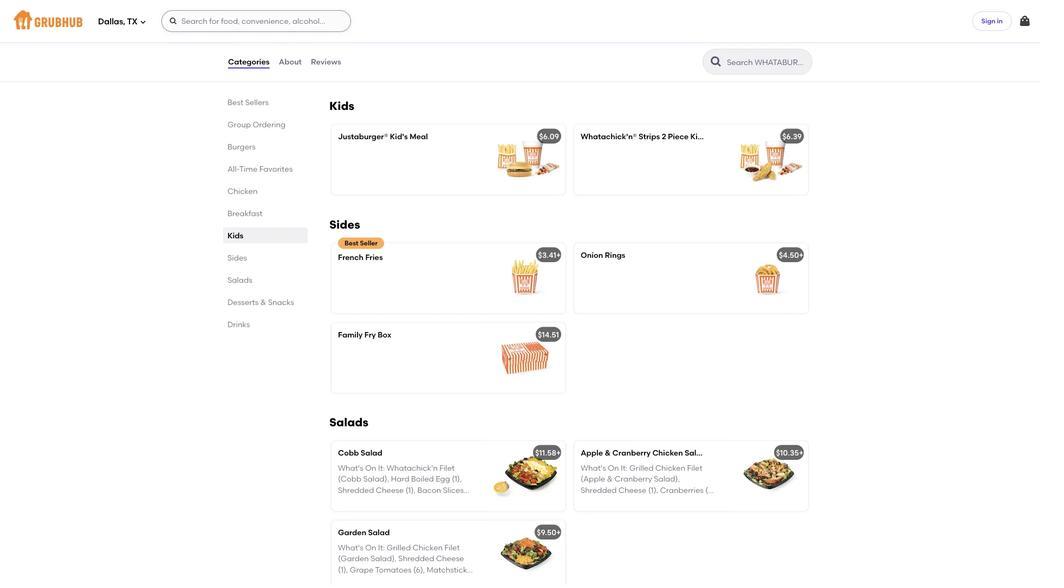 Task type: locate. For each thing, give the bounding box(es) containing it.
family fry box
[[338, 330, 392, 340]]

kid's
[[390, 132, 408, 141], [691, 132, 709, 141]]

1 horizontal spatial cheese
[[436, 555, 464, 564]]

best
[[228, 98, 244, 107], [345, 240, 359, 248]]

1 horizontal spatial sides
[[330, 218, 360, 232]]

shredded inside the what's on it: grilled chicken filet (garden salad), shredded cheese (1), grape tomatoes (6), matchstick carrots (1)
[[399, 555, 435, 564]]

#27 breakfast bowl button
[[332, 7, 566, 77]]

0 vertical spatial salads
[[228, 275, 253, 285]]

& right (apple
[[608, 475, 613, 484]]

all-time favorites
[[228, 164, 293, 173]]

tomatoes up roma
[[377, 497, 414, 506]]

& for cranberry
[[605, 449, 611, 458]]

salad), right (garden
[[371, 555, 397, 564]]

1 horizontal spatial carrots
[[672, 497, 699, 506]]

on up slices,
[[608, 464, 619, 473]]

grilled for cranberry
[[630, 464, 654, 473]]

0 vertical spatial grilled
[[630, 464, 654, 473]]

tomatoes inside the what's on it: whatachick'n filet (cobb salad), hard boiled egg (1), shredded cheese (1), bacon slices (3), grape tomatoes (6), grated carrots, red roma blend
[[377, 497, 414, 506]]

salad for $9.50 +
[[368, 528, 390, 538]]

grilled for shredded
[[387, 544, 411, 553]]

grated
[[429, 497, 455, 506]]

1 horizontal spatial kid's
[[691, 132, 709, 141]]

1 vertical spatial sides
[[228, 253, 247, 262]]

1 vertical spatial carrots
[[338, 577, 366, 586]]

1 horizontal spatial shredded
[[399, 555, 435, 564]]

(garden
[[338, 555, 369, 564]]

breakfast
[[354, 14, 390, 23], [228, 209, 263, 218]]

ordering
[[253, 120, 286, 129]]

box
[[378, 330, 392, 340]]

salads inside salads tab
[[228, 275, 253, 285]]

tomatoes
[[377, 497, 414, 506], [375, 566, 412, 575]]

it: inside the what's on it: grilled chicken filet (garden salad), shredded cheese (1), grape tomatoes (6), matchstick carrots (1)
[[378, 544, 385, 553]]

svg image
[[169, 17, 178, 25], [140, 19, 146, 25]]

salad), inside what's on it: grilled chicken filet (apple & cranberry salad), shredded cheese (1), cranberries (1), apple slices, matchstick carrots (1)
[[655, 475, 680, 484]]

0 vertical spatial tomatoes
[[377, 497, 414, 506]]

salad for $11.58 +
[[361, 449, 383, 458]]

apple down (apple
[[581, 497, 603, 506]]

onion rings
[[581, 251, 626, 260]]

2 kid's from the left
[[691, 132, 709, 141]]

(1) down (garden
[[368, 577, 376, 586]]

apple
[[581, 449, 604, 458], [581, 497, 603, 506]]

sign in
[[982, 17, 1004, 25]]

breakfast down chicken tab
[[228, 209, 263, 218]]

1 horizontal spatial grilled
[[630, 464, 654, 473]]

0 vertical spatial (6),
[[415, 497, 427, 506]]

0 vertical spatial breakfast
[[354, 14, 390, 23]]

0 vertical spatial apple
[[581, 449, 604, 458]]

rings
[[605, 251, 626, 260]]

kids up sides tab
[[228, 231, 244, 240]]

(1) inside what's on it: grilled chicken filet (apple & cranberry salad), shredded cheese (1), cranberries (1), apple slices, matchstick carrots (1)
[[701, 497, 709, 506]]

0 vertical spatial &
[[261, 298, 266, 307]]

(cobb
[[338, 475, 362, 484]]

cheese
[[376, 486, 404, 495], [619, 486, 647, 495], [436, 555, 464, 564]]

2 apple from the top
[[581, 497, 603, 506]]

1 horizontal spatial svg image
[[169, 17, 178, 25]]

salad right "cobb"
[[361, 449, 383, 458]]

(1), inside the what's on it: grilled chicken filet (garden salad), shredded cheese (1), grape tomatoes (6), matchstick carrots (1)
[[338, 566, 348, 575]]

it: down the garden salad
[[378, 544, 385, 553]]

egg
[[436, 475, 450, 484]]

breakfast inside tab
[[228, 209, 263, 218]]

filet inside what's on it: grilled chicken filet (apple & cranberry salad), shredded cheese (1), cranberries (1), apple slices, matchstick carrots (1)
[[688, 464, 703, 473]]

0 vertical spatial best
[[228, 98, 244, 107]]

sides down kids tab
[[228, 253, 247, 262]]

$4.50
[[780, 251, 800, 260]]

best left sellers
[[228, 98, 244, 107]]

what's on it: grilled chicken filet (apple & cranberry salad), shredded cheese (1), cranberries (1), apple slices, matchstick carrots (1)
[[581, 464, 716, 506]]

& inside tab
[[261, 298, 266, 307]]

grape down (garden
[[350, 566, 374, 575]]

drinks tab
[[228, 319, 304, 330]]

shredded
[[338, 486, 374, 495], [581, 486, 617, 495], [399, 555, 435, 564]]

1 vertical spatial breakfast
[[228, 209, 263, 218]]

onion
[[581, 251, 604, 260]]

categories
[[228, 57, 270, 66]]

chicken tab
[[228, 185, 304, 197]]

1 vertical spatial grape
[[350, 566, 374, 575]]

on inside the what's on it: whatachick'n filet (cobb salad), hard boiled egg (1), shredded cheese (1), bacon slices (3), grape tomatoes (6), grated carrots, red roma blend
[[366, 464, 377, 473]]

what's on it: whatachick'n filet (cobb salad), hard boiled egg (1), shredded cheese (1), bacon slices (3), grape tomatoes (6), grated carrots, red roma blend
[[338, 464, 464, 517]]

french fries image
[[485, 243, 566, 314]]

chicken down time
[[228, 187, 258, 196]]

cranberry up what's on it: grilled chicken filet (apple & cranberry salad), shredded cheese (1), cranberries (1), apple slices, matchstick carrots (1)
[[613, 449, 651, 458]]

salad up cranberries at the right
[[685, 449, 707, 458]]

apple up (apple
[[581, 449, 604, 458]]

cheese inside what's on it: grilled chicken filet (apple & cranberry salad), shredded cheese (1), cranberries (1), apple slices, matchstick carrots (1)
[[619, 486, 647, 495]]

seller
[[360, 240, 378, 248]]

1 horizontal spatial best
[[345, 240, 359, 248]]

on inside the what's on it: grilled chicken filet (garden salad), shredded cheese (1), grape tomatoes (6), matchstick carrots (1)
[[366, 544, 377, 553]]

carrots down cranberries at the right
[[672, 497, 699, 506]]

0 horizontal spatial shredded
[[338, 486, 374, 495]]

meal
[[410, 132, 428, 141], [711, 132, 729, 141]]

(1), down (garden
[[338, 566, 348, 575]]

desserts
[[228, 298, 259, 307]]

salad),
[[364, 475, 389, 484], [655, 475, 680, 484], [371, 555, 397, 564]]

salad down 'red'
[[368, 528, 390, 538]]

shredded down blend
[[399, 555, 435, 564]]

bacon
[[418, 486, 441, 495]]

chicken up cranberries at the right
[[656, 464, 686, 473]]

garden salad image
[[485, 521, 566, 586]]

grilled
[[630, 464, 654, 473], [387, 544, 411, 553]]

0 horizontal spatial cheese
[[376, 486, 404, 495]]

0 horizontal spatial sides
[[228, 253, 247, 262]]

grilled down roma
[[387, 544, 411, 553]]

carrots down (garden
[[338, 577, 366, 586]]

grilled down apple & cranberry chicken salad
[[630, 464, 654, 473]]

0 horizontal spatial meal
[[410, 132, 428, 141]]

salads up "cobb"
[[330, 416, 369, 430]]

salad
[[361, 449, 383, 458], [685, 449, 707, 458], [368, 528, 390, 538]]

search icon image
[[710, 55, 723, 68]]

0 vertical spatial (1)
[[701, 497, 709, 506]]

0 horizontal spatial carrots
[[338, 577, 366, 586]]

kid's right piece
[[691, 132, 709, 141]]

cobb salad image
[[485, 441, 566, 512]]

bowl
[[392, 14, 410, 23]]

0 vertical spatial matchstick
[[629, 497, 670, 506]]

in
[[998, 17, 1004, 25]]

cranberries
[[661, 486, 704, 495]]

(3),
[[338, 497, 350, 506]]

2 horizontal spatial shredded
[[581, 486, 617, 495]]

(apple
[[581, 475, 606, 484]]

salad), left hard
[[364, 475, 389, 484]]

carrots inside the what's on it: grilled chicken filet (garden salad), shredded cheese (1), grape tomatoes (6), matchstick carrots (1)
[[338, 577, 366, 586]]

(6), inside the what's on it: grilled chicken filet (garden salad), shredded cheese (1), grape tomatoes (6), matchstick carrots (1)
[[414, 566, 425, 575]]

filet down grated
[[445, 544, 460, 553]]

it: down apple & cranberry chicken salad
[[621, 464, 628, 473]]

0 horizontal spatial matchstick
[[427, 566, 468, 575]]

whatachick'n® strips 2 piece kid's meal image
[[728, 125, 809, 195]]

piece
[[668, 132, 689, 141]]

what's inside the what's on it: grilled chicken filet (garden salad), shredded cheese (1), grape tomatoes (6), matchstick carrots (1)
[[338, 544, 364, 553]]

sides up best seller french fries
[[330, 218, 360, 232]]

$6.39
[[783, 132, 802, 141]]

cheese inside the what's on it: grilled chicken filet (garden salad), shredded cheese (1), grape tomatoes (6), matchstick carrots (1)
[[436, 555, 464, 564]]

0 horizontal spatial grilled
[[387, 544, 411, 553]]

$3.41 +
[[539, 251, 561, 260]]

1 vertical spatial matchstick
[[427, 566, 468, 575]]

grilled inside the what's on it: grilled chicken filet (garden salad), shredded cheese (1), grape tomatoes (6), matchstick carrots (1)
[[387, 544, 411, 553]]

1 vertical spatial (1)
[[368, 577, 376, 586]]

what's up (garden
[[338, 544, 364, 553]]

(1) inside the what's on it: grilled chicken filet (garden salad), shredded cheese (1), grape tomatoes (6), matchstick carrots (1)
[[368, 577, 376, 586]]

favorites
[[260, 164, 293, 173]]

kids inside tab
[[228, 231, 244, 240]]

(1)
[[701, 497, 709, 506], [368, 577, 376, 586]]

shredded inside what's on it: grilled chicken filet (apple & cranberry salad), shredded cheese (1), cranberries (1), apple slices, matchstick carrots (1)
[[581, 486, 617, 495]]

it: inside what's on it: grilled chicken filet (apple & cranberry salad), shredded cheese (1), cranberries (1), apple slices, matchstick carrots (1)
[[621, 464, 628, 473]]

cranberry
[[613, 449, 651, 458], [615, 475, 653, 484]]

carrots
[[672, 497, 699, 506], [338, 577, 366, 586]]

it: down the cobb salad
[[378, 464, 385, 473]]

what's up (apple
[[581, 464, 607, 473]]

it:
[[378, 464, 385, 473], [621, 464, 628, 473], [378, 544, 385, 553]]

chicken
[[228, 187, 258, 196], [653, 449, 684, 458], [656, 464, 686, 473], [413, 544, 443, 553]]

kid's right justaburger®
[[390, 132, 408, 141]]

best inside tab
[[228, 98, 244, 107]]

it: inside the what's on it: whatachick'n filet (cobb salad), hard boiled egg (1), shredded cheese (1), bacon slices (3), grape tomatoes (6), grated carrots, red roma blend
[[378, 464, 385, 473]]

&
[[261, 298, 266, 307], [605, 449, 611, 458], [608, 475, 613, 484]]

$9.50
[[537, 528, 557, 538]]

(1) down cranberries at the right
[[701, 497, 709, 506]]

family
[[338, 330, 363, 340]]

0 horizontal spatial breakfast
[[228, 209, 263, 218]]

0 horizontal spatial best
[[228, 98, 244, 107]]

(1), up slices
[[452, 475, 462, 484]]

filet
[[440, 464, 455, 473], [688, 464, 703, 473], [445, 544, 460, 553]]

it: for hard
[[378, 464, 385, 473]]

1 vertical spatial (6),
[[414, 566, 425, 575]]

best up the french
[[345, 240, 359, 248]]

1 vertical spatial kids
[[228, 231, 244, 240]]

main navigation navigation
[[0, 0, 1041, 42]]

tomatoes down the garden salad
[[375, 566, 412, 575]]

group ordering tab
[[228, 119, 304, 130]]

0 vertical spatial grape
[[352, 497, 375, 506]]

filet inside the what's on it: grilled chicken filet (garden salad), shredded cheese (1), grape tomatoes (6), matchstick carrots (1)
[[445, 544, 460, 553]]

grape up the carrots,
[[352, 497, 375, 506]]

0 horizontal spatial svg image
[[140, 19, 146, 25]]

0 horizontal spatial kid's
[[390, 132, 408, 141]]

2 vertical spatial &
[[608, 475, 613, 484]]

snacks
[[268, 298, 294, 307]]

$14.51
[[538, 330, 560, 340]]

what's for what's on it: grilled chicken filet (garden salad), shredded cheese (1), grape tomatoes (6), matchstick carrots (1)
[[338, 544, 364, 553]]

garden
[[338, 528, 367, 538]]

1 apple from the top
[[581, 449, 604, 458]]

on down the garden salad
[[366, 544, 377, 553]]

salad), up cranberries at the right
[[655, 475, 680, 484]]

salads
[[228, 275, 253, 285], [330, 416, 369, 430]]

0 horizontal spatial (1)
[[368, 577, 376, 586]]

chicken down blend
[[413, 544, 443, 553]]

grape
[[352, 497, 375, 506], [350, 566, 374, 575]]

& left snacks
[[261, 298, 266, 307]]

#27 breakfast bowl
[[338, 14, 410, 23]]

shredded down "(cobb"
[[338, 486, 374, 495]]

what's inside the what's on it: whatachick'n filet (cobb salad), hard boiled egg (1), shredded cheese (1), bacon slices (3), grape tomatoes (6), grated carrots, red roma blend
[[338, 464, 364, 473]]

matchstick inside what's on it: grilled chicken filet (apple & cranberry salad), shredded cheese (1), cranberries (1), apple slices, matchstick carrots (1)
[[629, 497, 670, 506]]

fries
[[366, 253, 383, 262]]

0 vertical spatial kids
[[330, 99, 355, 113]]

on
[[366, 464, 377, 473], [608, 464, 619, 473], [366, 544, 377, 553]]

1 horizontal spatial (1)
[[701, 497, 709, 506]]

1 horizontal spatial matchstick
[[629, 497, 670, 506]]

cranberry up slices,
[[615, 475, 653, 484]]

strips
[[639, 132, 661, 141]]

on inside what's on it: grilled chicken filet (apple & cranberry salad), shredded cheese (1), cranberries (1), apple slices, matchstick carrots (1)
[[608, 464, 619, 473]]

2 horizontal spatial cheese
[[619, 486, 647, 495]]

grape inside the what's on it: grilled chicken filet (garden salad), shredded cheese (1), grape tomatoes (6), matchstick carrots (1)
[[350, 566, 374, 575]]

chicken inside what's on it: grilled chicken filet (apple & cranberry salad), shredded cheese (1), cranberries (1), apple slices, matchstick carrots (1)
[[656, 464, 686, 473]]

best seller french fries
[[338, 240, 383, 262]]

filet for what's on it: grilled chicken filet (apple & cranberry salad), shredded cheese (1), cranberries (1), apple slices, matchstick carrots (1)
[[688, 464, 703, 473]]

grilled inside what's on it: grilled chicken filet (apple & cranberry salad), shredded cheese (1), cranberries (1), apple slices, matchstick carrots (1)
[[630, 464, 654, 473]]

1 horizontal spatial salads
[[330, 416, 369, 430]]

0 horizontal spatial kids
[[228, 231, 244, 240]]

1 horizontal spatial meal
[[711, 132, 729, 141]]

french
[[338, 253, 364, 262]]

on down the cobb salad
[[366, 464, 377, 473]]

cheese inside the what's on it: whatachick'n filet (cobb salad), hard boiled egg (1), shredded cheese (1), bacon slices (3), grape tomatoes (6), grated carrots, red roma blend
[[376, 486, 404, 495]]

what's inside what's on it: grilled chicken filet (apple & cranberry salad), shredded cheese (1), cranberries (1), apple slices, matchstick carrots (1)
[[581, 464, 607, 473]]

filet up cranberries at the right
[[688, 464, 703, 473]]

1 vertical spatial best
[[345, 240, 359, 248]]

1 vertical spatial cranberry
[[615, 475, 653, 484]]

Search for food, convenience, alcohol... search field
[[162, 10, 351, 32]]

0 horizontal spatial salads
[[228, 275, 253, 285]]

Search WHATABURGER search field
[[727, 57, 809, 67]]

on for salad),
[[366, 464, 377, 473]]

1 vertical spatial apple
[[581, 497, 603, 506]]

+
[[557, 251, 561, 260], [800, 251, 804, 260], [557, 449, 561, 458], [800, 449, 804, 458], [557, 528, 561, 538]]

0 vertical spatial carrots
[[672, 497, 699, 506]]

shredded down (apple
[[581, 486, 617, 495]]

about
[[279, 57, 302, 66]]

0 vertical spatial cranberry
[[613, 449, 651, 458]]

what's up "(cobb"
[[338, 464, 364, 473]]

1 vertical spatial &
[[605, 449, 611, 458]]

breakfast right #27
[[354, 14, 390, 23]]

filet up egg
[[440, 464, 455, 473]]

salads up 'desserts'
[[228, 275, 253, 285]]

1 vertical spatial tomatoes
[[375, 566, 412, 575]]

on for (apple
[[608, 464, 619, 473]]

filet inside the what's on it: whatachick'n filet (cobb salad), hard boiled egg (1), shredded cheese (1), bacon slices (3), grape tomatoes (6), grated carrots, red roma blend
[[440, 464, 455, 473]]

kids up justaburger®
[[330, 99, 355, 113]]

best inside best seller french fries
[[345, 240, 359, 248]]

1 horizontal spatial breakfast
[[354, 14, 390, 23]]

sides tab
[[228, 252, 304, 263]]

$11.58 +
[[536, 449, 561, 458]]

& up (apple
[[605, 449, 611, 458]]

1 vertical spatial grilled
[[387, 544, 411, 553]]

best for seller
[[345, 240, 359, 248]]



Task type: vqa. For each thing, say whether or not it's contained in the screenshot.
Izakaya
no



Task type: describe. For each thing, give the bounding box(es) containing it.
about button
[[278, 42, 303, 81]]

justaburger® kid's meal image
[[485, 125, 566, 195]]

time
[[239, 164, 258, 173]]

reviews button
[[311, 42, 342, 81]]

+ for $10.35
[[800, 449, 804, 458]]

salads tab
[[228, 274, 304, 286]]

group ordering
[[228, 120, 286, 129]]

categories button
[[228, 42, 270, 81]]

& inside what's on it: grilled chicken filet (apple & cranberry salad), shredded cheese (1), cranberries (1), apple slices, matchstick carrots (1)
[[608, 475, 613, 484]]

sign
[[982, 17, 996, 25]]

+ for $3.41
[[557, 251, 561, 260]]

what's for what's on it: whatachick'n filet (cobb salad), hard boiled egg (1), shredded cheese (1), bacon slices (3), grape tomatoes (6), grated carrots, red roma blend
[[338, 464, 364, 473]]

chicken inside chicken tab
[[228, 187, 258, 196]]

whatachick'n
[[387, 464, 438, 473]]

$3.41
[[539, 251, 557, 260]]

all-
[[228, 164, 239, 173]]

sign in button
[[973, 11, 1013, 31]]

boiled
[[412, 475, 434, 484]]

whatachick'n® strips 2 piece kid's meal
[[581, 132, 729, 141]]

dallas,
[[98, 17, 125, 27]]

tx
[[127, 17, 138, 27]]

1 horizontal spatial kids
[[330, 99, 355, 113]]

breakfast inside button
[[354, 14, 390, 23]]

fry
[[365, 330, 376, 340]]

carrots inside what's on it: grilled chicken filet (apple & cranberry salad), shredded cheese (1), cranberries (1), apple slices, matchstick carrots (1)
[[672, 497, 699, 506]]

tomatoes inside the what's on it: grilled chicken filet (garden salad), shredded cheese (1), grape tomatoes (6), matchstick carrots (1)
[[375, 566, 412, 575]]

roma
[[386, 508, 408, 517]]

filet for what's on it: grilled chicken filet (garden salad), shredded cheese (1), grape tomatoes (6), matchstick carrots (1)
[[445, 544, 460, 553]]

salad), inside the what's on it: whatachick'n filet (cobb salad), hard boiled egg (1), shredded cheese (1), bacon slices (3), grape tomatoes (6), grated carrots, red roma blend
[[364, 475, 389, 484]]

what's for what's on it: grilled chicken filet (apple & cranberry salad), shredded cheese (1), cranberries (1), apple slices, matchstick carrots (1)
[[581, 464, 607, 473]]

garden salad
[[338, 528, 390, 538]]

desserts & snacks
[[228, 298, 294, 307]]

group
[[228, 120, 251, 129]]

dallas, tx
[[98, 17, 138, 27]]

shredded inside the what's on it: whatachick'n filet (cobb salad), hard boiled egg (1), shredded cheese (1), bacon slices (3), grape tomatoes (6), grated carrots, red roma blend
[[338, 486, 374, 495]]

on for (garden
[[366, 544, 377, 553]]

0 vertical spatial sides
[[330, 218, 360, 232]]

all-time favorites tab
[[228, 163, 304, 175]]

(1), down hard
[[406, 486, 416, 495]]

$6.09
[[540, 132, 560, 141]]

onion rings image
[[728, 243, 809, 314]]

slices,
[[605, 497, 628, 506]]

best for sellers
[[228, 98, 244, 107]]

svg image
[[1019, 15, 1032, 28]]

burgers tab
[[228, 141, 304, 152]]

drinks
[[228, 320, 250, 329]]

sides inside tab
[[228, 253, 247, 262]]

+ for $9.50
[[557, 528, 561, 538]]

burgers
[[228, 142, 256, 151]]

$10.35
[[777, 449, 800, 458]]

reviews
[[311, 57, 341, 66]]

salad), inside the what's on it: grilled chicken filet (garden salad), shredded cheese (1), grape tomatoes (6), matchstick carrots (1)
[[371, 555, 397, 564]]

1 meal from the left
[[410, 132, 428, 141]]

& for snacks
[[261, 298, 266, 307]]

(1), right cranberries at the right
[[706, 486, 716, 495]]

(6), inside the what's on it: whatachick'n filet (cobb salad), hard boiled egg (1), shredded cheese (1), bacon slices (3), grape tomatoes (6), grated carrots, red roma blend
[[415, 497, 427, 506]]

justaburger®
[[338, 132, 388, 141]]

1 vertical spatial salads
[[330, 416, 369, 430]]

family fry box image
[[485, 323, 566, 394]]

whatachick'n®
[[581, 132, 637, 141]]

apple inside what's on it: grilled chicken filet (apple & cranberry salad), shredded cheese (1), cranberries (1), apple slices, matchstick carrots (1)
[[581, 497, 603, 506]]

carrots,
[[338, 508, 368, 517]]

matchstick inside the what's on it: grilled chicken filet (garden salad), shredded cheese (1), grape tomatoes (6), matchstick carrots (1)
[[427, 566, 468, 575]]

2 meal from the left
[[711, 132, 729, 141]]

grape inside the what's on it: whatachick'n filet (cobb salad), hard boiled egg (1), shredded cheese (1), bacon slices (3), grape tomatoes (6), grated carrots, red roma blend
[[352, 497, 375, 506]]

$11.58
[[536, 449, 557, 458]]

best sellers tab
[[228, 97, 304, 108]]

cranberry inside what's on it: grilled chicken filet (apple & cranberry salad), shredded cheese (1), cranberries (1), apple slices, matchstick carrots (1)
[[615, 475, 653, 484]]

breakfast tab
[[228, 208, 304, 219]]

desserts & snacks tab
[[228, 297, 304, 308]]

$9.50 +
[[537, 528, 561, 538]]

best sellers
[[228, 98, 269, 107]]

red
[[370, 508, 384, 517]]

apple & cranberry chicken salad
[[581, 449, 707, 458]]

blend
[[410, 508, 431, 517]]

it: for salad),
[[378, 544, 385, 553]]

chicken inside the what's on it: grilled chicken filet (garden salad), shredded cheese (1), grape tomatoes (6), matchstick carrots (1)
[[413, 544, 443, 553]]

what's on it: grilled chicken filet (garden salad), shredded cheese (1), grape tomatoes (6), matchstick carrots (1)
[[338, 544, 468, 586]]

chicken up what's on it: grilled chicken filet (apple & cranberry salad), shredded cheese (1), cranberries (1), apple slices, matchstick carrots (1)
[[653, 449, 684, 458]]

2
[[662, 132, 667, 141]]

kids tab
[[228, 230, 304, 241]]

#27
[[338, 14, 352, 23]]

$10.35 +
[[777, 449, 804, 458]]

it: for &
[[621, 464, 628, 473]]

+ for $11.58
[[557, 449, 561, 458]]

$4.50 +
[[780, 251, 804, 260]]

hard
[[391, 475, 410, 484]]

#27 breakfast bowl image
[[485, 7, 566, 77]]

justaburger® kid's meal
[[338, 132, 428, 141]]

cobb
[[338, 449, 359, 458]]

cobb salad
[[338, 449, 383, 458]]

apple & cranberry chicken salad image
[[728, 441, 809, 512]]

1 kid's from the left
[[390, 132, 408, 141]]

slices
[[443, 486, 464, 495]]

(1), left cranberries at the right
[[649, 486, 659, 495]]

sellers
[[245, 98, 269, 107]]

+ for $4.50
[[800, 251, 804, 260]]



